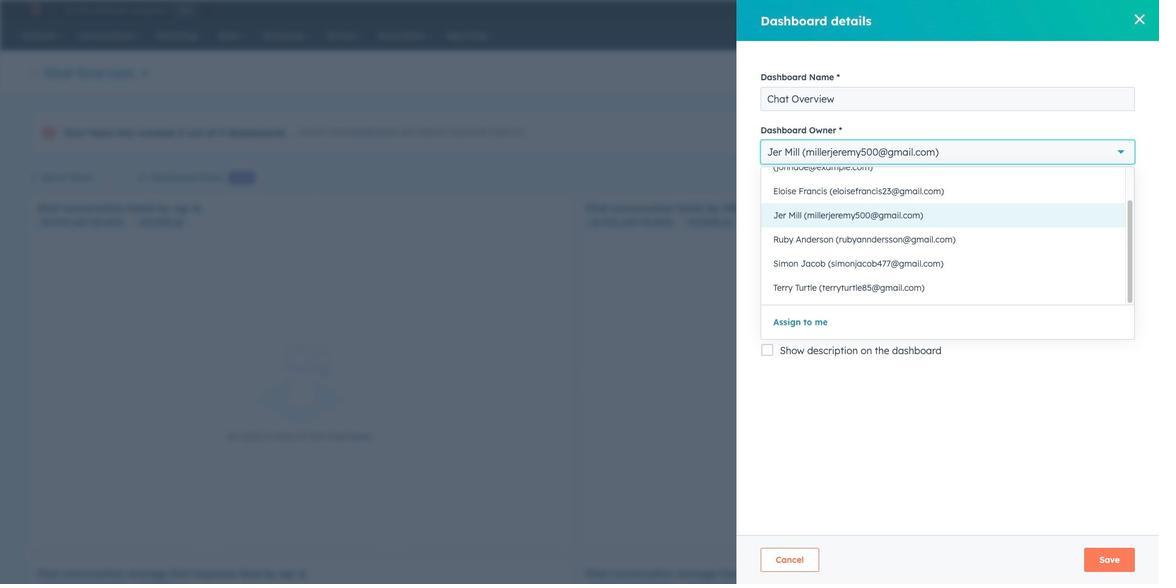 Task type: vqa. For each thing, say whether or not it's contained in the screenshot.
menu
yes



Task type: locate. For each thing, give the bounding box(es) containing it.
dialog
[[737, 0, 1159, 584]]

list box
[[761, 155, 1134, 305]]

banner
[[29, 60, 1121, 83]]

group
[[832, 305, 857, 322]]

chat conversation totals by rep element
[[29, 194, 572, 554]]

chat conversation average time to close by rep element
[[578, 560, 1122, 584]]

None text field
[[764, 207, 1123, 296]]

Search HubSpot search field
[[971, 25, 1108, 46]]

menu
[[868, 0, 1136, 19]]

jer mill image
[[1047, 4, 1058, 15]]

marketplaces image
[[956, 5, 967, 16]]

None text field
[[761, 87, 1135, 111]]



Task type: describe. For each thing, give the bounding box(es) containing it.
chat conversation average first response time by rep element
[[29, 560, 572, 584]]

close image
[[1135, 14, 1145, 24]]

chat conversation totals by url element
[[578, 194, 1122, 554]]



